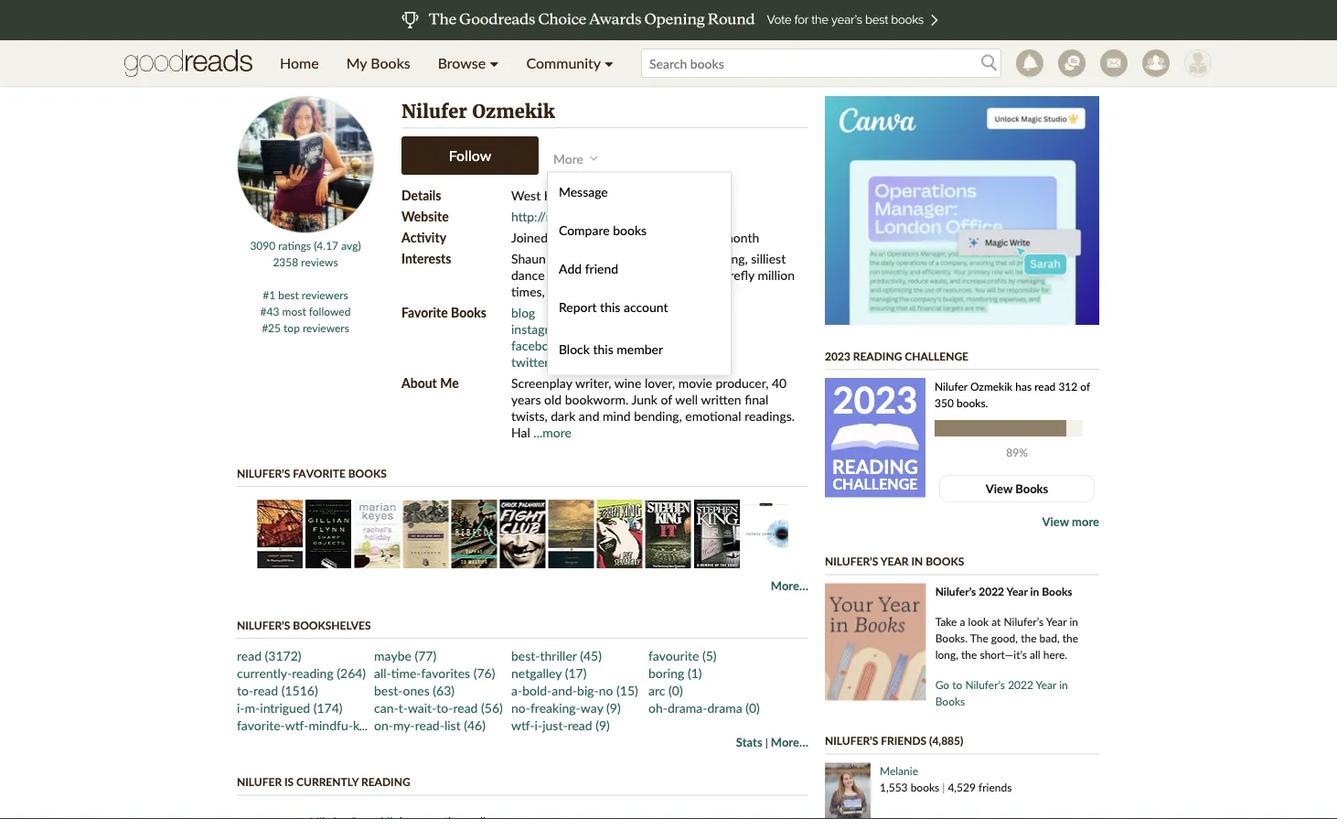 Task type: locate. For each thing, give the bounding box(es) containing it.
in inside the take a look at nilufer's year in books. the good, the bad, the long, the short—it's all here.
[[1070, 615, 1079, 628]]

0 horizontal spatial i-
[[237, 700, 245, 715]]

nilufer left is
[[237, 775, 282, 788]]

1 vertical spatial 2023
[[833, 377, 918, 421]]

favorites‎
[[421, 665, 471, 680]]

0 horizontal spatial ▾
[[490, 54, 499, 72]]

melanie image
[[825, 763, 871, 819]]

0 vertical spatial reading
[[854, 349, 903, 362]]

details
[[402, 187, 442, 203]]

ozmekik up follow
[[473, 100, 555, 123]]

books inside go to nilufer's 2022 year in books
[[936, 695, 966, 708]]

more button
[[554, 146, 604, 171]]

nilufer ozmekik image
[[237, 96, 374, 233]]

2 more… link from the top
[[771, 735, 809, 749]]

view more link
[[1043, 514, 1100, 529]]

2 horizontal spatial nilufer
[[935, 379, 968, 393]]

nilufer's bookshelves
[[237, 618, 371, 631]]

favorite-wtf-mindfu-k-books‎               (87) link
[[237, 717, 423, 733]]

view for view more
[[1043, 514, 1070, 529]]

read‎ down way‎
[[568, 717, 593, 733]]

tom
[[590, 267, 614, 282]]

0 vertical spatial view
[[986, 481, 1013, 496]]

1 horizontal spatial reading
[[854, 349, 903, 362]]

1 vertical spatial i-
[[535, 717, 543, 733]]

hollywood,
[[544, 187, 608, 203]]

year inside go to nilufer's 2022 year in books
[[1036, 678, 1057, 691]]

0 vertical spatial |
[[766, 736, 768, 749]]

books for nilufer's favorite books
[[348, 466, 387, 480]]

ca
[[612, 187, 628, 203]]

1 horizontal spatial view
[[1043, 514, 1070, 529]]

wtf- inside "read‎               (3172) currently-reading‎               (264) to-read‎               (1516) i-m-intrigued‎               (174) favorite-wtf-mindfu-k-books‎               (87)"
[[285, 717, 309, 733]]

1 vertical spatial view
[[1043, 514, 1070, 529]]

my books
[[347, 54, 411, 72]]

2 horizontal spatial books
[[911, 781, 940, 794]]

2358 reviews link
[[273, 255, 338, 269]]

facebook link
[[512, 337, 563, 353]]

on-
[[374, 717, 393, 733]]

intrigued‎
[[260, 700, 310, 715]]

nilufer's year in books
[[825, 555, 965, 568]]

books down 'to'
[[936, 695, 966, 708]]

(0)
[[669, 682, 683, 698], [746, 700, 760, 715]]

ozmekik
[[473, 100, 555, 123], [971, 379, 1013, 393]]

0 horizontal spatial view
[[986, 481, 1013, 496]]

0 vertical spatial more…
[[771, 578, 809, 593]]

to- inside "read‎               (3172) currently-reading‎               (264) to-read‎               (1516) i-m-intrigued‎               (174) favorite-wtf-mindfu-k-books‎               (87)"
[[237, 682, 254, 698]]

wtf- down no-
[[512, 717, 535, 733]]

books right "in" at the bottom right of the page
[[926, 555, 965, 568]]

more… link down 1984 by george orwell image
[[771, 578, 809, 593]]

currently
[[297, 775, 359, 788]]

melanie link
[[880, 764, 919, 777]]

browse ▾ button
[[424, 40, 513, 86]]

nilufer's friends (4,885)
[[825, 734, 964, 747]]

2023 up 2023 reading challenge image
[[825, 349, 851, 362]]

(76)
[[474, 665, 496, 680]]

1 ▾ from the left
[[490, 54, 499, 72]]

west
[[512, 187, 541, 203]]

1 vertical spatial more… link
[[771, 735, 809, 749]]

readings.
[[745, 408, 795, 423]]

1 horizontal spatial (0)
[[746, 700, 760, 715]]

member
[[617, 341, 664, 356]]

advertisement region
[[825, 96, 1100, 325]]

ozmekik up books. at the top right of the page
[[971, 379, 1013, 393]]

drama-
[[668, 700, 708, 715]]

0 vertical spatial ozmekik
[[473, 100, 555, 123]]

read‎ inside 'best-thriller‎               (45) netgalley‎               (17) a-bold-and-big-no‎               (15) no-freaking-way‎               (9) wtf-i-just-read‎               (9)'
[[568, 717, 593, 733]]

more… right stats link
[[771, 735, 809, 749]]

books inside melanie 1,553 books | 4,529 friends
[[911, 781, 940, 794]]

0 vertical spatial books
[[613, 222, 647, 238]]

nilufer ozmekik has read 312 of 350 books. link
[[935, 378, 1095, 411]]

reviewers down 'followed'
[[303, 321, 349, 334]]

(9) down no‎
[[607, 700, 621, 715]]

home link
[[266, 40, 333, 86]]

nilufer's left "in" at the bottom right of the page
[[825, 555, 879, 568]]

0 vertical spatial 2022
[[979, 585, 1005, 598]]

i- inside "read‎               (3172) currently-reading‎               (264) to-read‎               (1516) i-m-intrigued‎               (174) favorite-wtf-mindfu-k-books‎               (87)"
[[237, 700, 245, 715]]

nilufer's up the read‎               (3172) link
[[237, 618, 290, 631]]

books right my
[[371, 54, 411, 72]]

nilufer inside nilufer ozmekik has read 312 of 350 books.
[[935, 379, 968, 393]]

1 horizontal spatial best-
[[512, 647, 540, 663]]

this right "block"
[[593, 341, 614, 356]]

account
[[624, 299, 668, 315]]

http://medium.com/@niluferyozmekik activity
[[402, 208, 724, 245]]

of up moves,
[[549, 250, 561, 266]]

Search for books to add to your shelves search field
[[642, 49, 1002, 78]]

m-
[[245, 700, 260, 715]]

1 horizontal spatial ▾
[[605, 54, 614, 72]]

reviewers up 'followed'
[[302, 288, 348, 302]]

month
[[723, 229, 760, 245]]

1 horizontal spatial i-
[[535, 717, 543, 733]]

1 horizontal spatial nilufer
[[402, 100, 467, 123]]

| inside melanie 1,553 books | 4,529 friends
[[943, 781, 946, 794]]

well
[[676, 391, 698, 407]]

best-
[[512, 647, 540, 663], [374, 682, 403, 698]]

0 horizontal spatial books
[[348, 466, 387, 480]]

read
[[1035, 379, 1056, 393]]

nilufer's inside go to nilufer's 2022 year in books
[[966, 678, 1006, 691]]

rebecca by daphne du maurier image
[[452, 500, 497, 568]]

to-read‎               (1516) link
[[237, 682, 318, 698]]

1 vertical spatial this
[[600, 299, 621, 315]]

| inside stats | more…
[[766, 736, 768, 749]]

...more link
[[534, 424, 572, 440]]

thriller‎
[[540, 647, 577, 663]]

best
[[278, 288, 299, 302]]

books
[[371, 54, 411, 72], [451, 304, 487, 320], [1016, 481, 1049, 496], [926, 555, 965, 568], [1043, 585, 1073, 598], [936, 695, 966, 708]]

0 vertical spatial best-
[[512, 647, 540, 663]]

block this member button
[[559, 337, 664, 364]]

|
[[766, 736, 768, 749], [943, 781, 946, 794]]

times,
[[512, 283, 545, 299]]

year down here.
[[1036, 678, 1057, 691]]

winery
[[622, 250, 660, 266]]

nilufer for nilufer ozmekik
[[402, 100, 467, 123]]

2 vertical spatial books
[[911, 781, 940, 794]]

1 vertical spatial nilufer
[[935, 379, 968, 393]]

2 horizontal spatial of
[[1081, 379, 1091, 393]]

the inside the shaun of the dead, winery tours, spinning, silliest dance moves, tom hardy,rewatching firefly million times, cooking( just kidding) favorite books
[[564, 250, 583, 266]]

year up bad,
[[1047, 615, 1067, 628]]

wtf- down i-m-intrigued‎               (174) link
[[285, 717, 309, 733]]

nilufer down browse
[[402, 100, 467, 123]]

0 vertical spatial to-
[[237, 682, 254, 698]]

years
[[512, 391, 541, 407]]

0 vertical spatial 2023
[[825, 349, 851, 362]]

1 horizontal spatial 2022
[[1009, 678, 1034, 691]]

this for account
[[600, 299, 621, 315]]

0 vertical spatial this
[[700, 229, 720, 245]]

nilufer's right 'to'
[[966, 678, 1006, 691]]

nilufer up 350
[[935, 379, 968, 393]]

report this account link
[[548, 288, 731, 326]]

this down just
[[600, 299, 621, 315]]

of inside nilufer ozmekik has read 312 of 350 books.
[[1081, 379, 1091, 393]]

0 horizontal spatial to-
[[237, 682, 254, 698]]

no-
[[512, 700, 531, 715]]

this inside button
[[593, 341, 614, 356]]

0 vertical spatial nilufer
[[402, 100, 467, 123]]

| left 4,529
[[943, 781, 946, 794]]

1 vertical spatial ozmekik
[[971, 379, 1013, 393]]

more… link right stats link
[[771, 735, 809, 749]]

2022 down all
[[1009, 678, 1034, 691]]

books
[[613, 222, 647, 238], [348, 466, 387, 480], [911, 781, 940, 794]]

2 vertical spatial this
[[593, 341, 614, 356]]

1984 by george orwell image
[[743, 500, 789, 568]]

this up "spinning,"
[[700, 229, 720, 245]]

year left "in" at the bottom right of the page
[[881, 555, 909, 568]]

to-
[[237, 682, 254, 698], [437, 700, 453, 715]]

0 horizontal spatial (0)
[[669, 682, 683, 698]]

of right 312
[[1081, 379, 1091, 393]]

1 vertical spatial more…
[[771, 735, 809, 749]]

0 vertical spatial i-
[[237, 700, 245, 715]]

ruby anderson image
[[1185, 49, 1213, 77]]

reading left challenge
[[854, 349, 903, 362]]

nilufer's up the melanie image on the right bottom
[[825, 734, 879, 747]]

1 vertical spatial |
[[943, 781, 946, 794]]

http://medium.com/@niluferyozmekik link
[[512, 208, 724, 224]]

fight club by chuck palahniuk image
[[500, 500, 546, 568]]

3090
[[250, 239, 276, 252]]

here.
[[1044, 648, 1068, 661]]

books inside the shaun of the dead, winery tours, spinning, silliest dance moves, tom hardy,rewatching firefly million times, cooking( just kidding) favorite books
[[451, 304, 487, 320]]

avg)
[[341, 239, 361, 252]]

0 horizontal spatial best-
[[374, 682, 403, 698]]

to- down (63)
[[437, 700, 453, 715]]

of inside screenplay writer, wine lover, movie producer, 40 years old bookworm. junk of well written final twists, dark and mind bending, emotional readings. hal ...more
[[661, 391, 673, 407]]

instagram
[[512, 321, 566, 336]]

2023 down the 2023 reading challenge link
[[833, 377, 918, 421]]

0 horizontal spatial ozmekik
[[473, 100, 555, 123]]

nilufer's up the a on the right bottom of page
[[936, 585, 977, 598]]

1 vertical spatial books
[[348, 466, 387, 480]]

reviewers
[[302, 288, 348, 302], [303, 321, 349, 334]]

blog instagram facebook twitter about me
[[402, 304, 566, 390]]

(264)
[[337, 665, 366, 680]]

1 vertical spatial reading
[[361, 775, 411, 788]]

1 vertical spatial 2022
[[1009, 678, 1034, 691]]

1 horizontal spatial wtf-
[[512, 717, 535, 733]]

▾ right the community
[[605, 54, 614, 72]]

2022 inside go to nilufer's 2022 year in books
[[1009, 678, 1034, 691]]

▾ for browse ▾
[[490, 54, 499, 72]]

2022 up at
[[979, 585, 1005, 598]]

hal
[[512, 424, 531, 440]]

to
[[953, 678, 963, 691]]

2 ▾ from the left
[[605, 54, 614, 72]]

drama‎
[[708, 700, 743, 715]]

2 vertical spatial nilufer
[[237, 775, 282, 788]]

this
[[700, 229, 720, 245], [600, 299, 621, 315], [593, 341, 614, 356]]

nilufer's for nilufer's year in books
[[825, 555, 879, 568]]

it by stephen king image
[[646, 500, 692, 568]]

friend requests image
[[1143, 49, 1170, 77]]

nilufer's up good,
[[1004, 615, 1044, 628]]

| right stats link
[[766, 736, 768, 749]]

1 horizontal spatial to-
[[437, 700, 453, 715]]

bookshelves
[[293, 618, 371, 631]]

reading down the on-
[[361, 775, 411, 788]]

nilufer
[[402, 100, 467, 123], [935, 379, 968, 393], [237, 775, 282, 788]]

to- up "m-"
[[237, 682, 254, 698]]

view down 89%
[[986, 481, 1013, 496]]

(9) down way‎
[[596, 717, 610, 733]]

wtf-i-just-read‎               (9) link
[[512, 717, 610, 733]]

best- inside "maybe‎               (77) all-time-favorites‎               (76) best-ones‎               (63) can-t-wait-to-read‎               (56) on-my-read-list‎               (46)"
[[374, 682, 403, 698]]

inbox image
[[1101, 49, 1128, 77]]

0 horizontal spatial nilufer
[[237, 775, 282, 788]]

0 vertical spatial more… link
[[771, 578, 809, 593]]

(0) right drama‎
[[746, 700, 760, 715]]

nilufer's inside the take a look at nilufer's year in books. the good, the bad, the long, the short—it's all here.
[[1004, 615, 1044, 628]]

the up moves,
[[564, 250, 583, 266]]

1 vertical spatial to-
[[437, 700, 453, 715]]

friends
[[979, 781, 1013, 794]]

1 horizontal spatial of
[[661, 391, 673, 407]]

best- up 'netgalley‎'
[[512, 647, 540, 663]]

more… down 1984 by george orwell image
[[771, 578, 809, 593]]

shaun
[[512, 250, 546, 266]]

year in books image
[[825, 583, 927, 701]]

1 vertical spatial best-
[[374, 682, 403, 698]]

nilufer's for nilufer's bookshelves
[[237, 618, 290, 631]]

2023 for 2023 reading challenge
[[825, 349, 851, 362]]

of down lover,
[[661, 391, 673, 407]]

0 horizontal spatial of
[[549, 250, 561, 266]]

best- inside 'best-thriller‎               (45) netgalley‎               (17) a-bold-and-big-no‎               (15) no-freaking-way‎               (9) wtf-i-just-read‎               (9)'
[[512, 647, 540, 663]]

1 horizontal spatial ozmekik
[[971, 379, 1013, 393]]

books up bad,
[[1043, 585, 1073, 598]]

1 horizontal spatial |
[[943, 781, 946, 794]]

i- down "freaking-" in the bottom of the page
[[535, 717, 543, 733]]

menu
[[266, 40, 628, 86]]

this for member
[[593, 341, 614, 356]]

350
[[935, 396, 954, 409]]

#1
[[263, 288, 276, 302]]

my-
[[393, 717, 415, 733]]

#25 top reviewers link
[[262, 321, 349, 334]]

best- up can-
[[374, 682, 403, 698]]

read‎ up (46)
[[453, 700, 478, 715]]

1 wtf- from the left
[[285, 717, 309, 733]]

0 horizontal spatial wtf-
[[285, 717, 309, 733]]

▾ right browse
[[490, 54, 499, 72]]

2 wtf- from the left
[[512, 717, 535, 733]]

year
[[881, 555, 909, 568], [1007, 585, 1028, 598], [1047, 615, 1067, 628], [1036, 678, 1057, 691]]

nilufer's left the favorite
[[237, 466, 290, 480]]

i- up the favorite-
[[237, 700, 245, 715]]

screenplay writer, wine lover, movie producer, 40 years old bookworm. junk of well written final twists, dark and mind bending, emotional readings. hal ...more
[[512, 375, 795, 440]]

books right favorite
[[451, 304, 487, 320]]

0 vertical spatial (9)
[[607, 700, 621, 715]]

reading‎
[[292, 665, 334, 680]]

favourite‎               (5) link
[[649, 647, 717, 663]]

ozmekik inside nilufer ozmekik has read 312 of 350 books.
[[971, 379, 1013, 393]]

0 vertical spatial (0)
[[669, 682, 683, 698]]

browse
[[438, 54, 486, 72]]

view left the more
[[1043, 514, 1070, 529]]

(0) down boring‎               (1) link at the bottom of the page
[[669, 682, 683, 698]]

0 horizontal spatial |
[[766, 736, 768, 749]]



Task type: vqa. For each thing, say whether or not it's contained in the screenshot.


Task type: describe. For each thing, give the bounding box(es) containing it.
cooking(
[[548, 283, 596, 299]]

just-
[[543, 717, 568, 733]]

(5)
[[703, 647, 717, 663]]

nilufer's favorite books link
[[237, 466, 387, 480]]

bad,
[[1040, 631, 1060, 645]]

ozmekik for nilufer ozmekik has read 312 of 350 books.
[[971, 379, 1013, 393]]

hardy,rewatching
[[618, 267, 716, 282]]

mind
[[603, 408, 631, 423]]

a-
[[512, 682, 523, 698]]

my group discussions image
[[1059, 49, 1086, 77]]

read‎               (3172) currently-reading‎               (264) to-read‎               (1516) i-m-intrigued‎               (174) favorite-wtf-mindfu-k-books‎               (87)
[[237, 647, 423, 733]]

books.
[[957, 396, 989, 409]]

nilufer's friends (4,885) link
[[825, 734, 964, 747]]

1 vertical spatial (9)
[[596, 717, 610, 733]]

3090 ratings link
[[250, 239, 311, 252]]

(45)
[[580, 647, 602, 663]]

written
[[701, 391, 742, 407]]

friends
[[881, 734, 927, 747]]

(46)
[[464, 717, 486, 733]]

rachel's holiday by marian keyes image
[[354, 500, 400, 568]]

melanie 1,553 books | 4,529 friends
[[880, 764, 1013, 794]]

#25
[[262, 321, 281, 334]]

ozmekik for nilufer ozmekik
[[473, 100, 555, 123]]

on writing by stephen king image
[[694, 500, 740, 568]]

books inside menu
[[371, 54, 411, 72]]

all-time-favorites‎               (76) link
[[374, 665, 496, 680]]

nilufer's favorite books
[[237, 466, 387, 480]]

reading challenge
[[833, 455, 919, 492]]

of mice and men by john steinbeck image
[[403, 501, 449, 568]]

menu containing home
[[266, 40, 628, 86]]

40
[[772, 375, 787, 390]]

2016,
[[604, 229, 637, 245]]

boring‎
[[649, 665, 685, 680]]

year inside the take a look at nilufer's year in books. the good, the bad, the long, the short—it's all here.
[[1047, 615, 1067, 628]]

blog
[[512, 304, 536, 320]]

website
[[402, 208, 449, 224]]

dark
[[551, 408, 576, 423]]

(77)
[[415, 647, 437, 663]]

favorite
[[293, 466, 346, 480]]

favorite
[[402, 304, 448, 320]]

the right bad,
[[1063, 631, 1079, 645]]

nilufer is currently reading
[[237, 775, 411, 788]]

and-
[[552, 682, 578, 698]]

(87)
[[401, 717, 423, 733]]

(4.17
[[314, 239, 339, 252]]

maybe‎               (77) all-time-favorites‎               (76) best-ones‎               (63) can-t-wait-to-read‎               (56) on-my-read-list‎               (46)
[[374, 647, 503, 733]]

http://medium.com/@niluferyozmekik
[[512, 208, 724, 224]]

notifications image
[[1017, 49, 1044, 77]]

tours,
[[663, 250, 695, 266]]

the down the
[[962, 648, 978, 661]]

a
[[960, 615, 966, 628]]

favourite‎               (5) boring‎               (1) arc‎               (0) oh-drama-drama‎               (0)
[[649, 647, 760, 715]]

follow button
[[402, 136, 539, 175]]

community
[[527, 54, 601, 72]]

bold-
[[523, 682, 552, 698]]

freaking-
[[531, 700, 581, 715]]

0 horizontal spatial 2022
[[979, 585, 1005, 598]]

and
[[579, 408, 600, 423]]

read‎ up the currently- on the left
[[237, 647, 262, 663]]

twitter link
[[512, 354, 549, 369]]

1 vertical spatial reviewers
[[303, 321, 349, 334]]

2023 for 2023
[[833, 377, 918, 421]]

at
[[992, 615, 1002, 628]]

0 horizontal spatial reading
[[361, 775, 411, 788]]

read‎               (3172) link
[[237, 647, 302, 663]]

challenge
[[905, 349, 969, 362]]

my books link
[[333, 40, 424, 86]]

sharp objects by gillian flynn image
[[306, 500, 352, 568]]

year up the take a look at nilufer's year in books. the good, the bad, the long, the short—it's all here.
[[1007, 585, 1028, 598]]

to- inside "maybe‎               (77) all-time-favorites‎               (76) best-ones‎               (63) can-t-wait-to-read‎               (56) on-my-read-list‎               (46)"
[[437, 700, 453, 715]]

me
[[440, 375, 459, 390]]

march
[[565, 229, 601, 245]]

activity
[[402, 229, 447, 245]]

currently-reading‎               (264) link
[[237, 665, 366, 680]]

read‎ down the currently- on the left
[[254, 682, 278, 698]]

read‎ inside "maybe‎               (77) all-time-favorites‎               (76) best-ones‎               (63) can-t-wait-to-read‎               (56) on-my-read-list‎               (46)"
[[453, 700, 478, 715]]

books down 89%
[[1016, 481, 1049, 496]]

follow
[[449, 146, 492, 164]]

currently-
[[237, 665, 292, 680]]

2 more… from the top
[[771, 735, 809, 749]]

reading
[[833, 455, 919, 478]]

nilufer for nilufer is currently reading
[[237, 775, 282, 788]]

don quixote by miguel de cervantes saavedra image
[[549, 500, 594, 568]]

read-
[[415, 717, 445, 733]]

time-
[[391, 665, 421, 680]]

interests
[[402, 250, 452, 266]]

short—it's
[[980, 648, 1028, 661]]

home
[[280, 54, 319, 72]]

report this account
[[559, 299, 668, 315]]

arc‎
[[649, 682, 666, 698]]

2023 reading challenge image
[[828, 416, 923, 454]]

of inside the shaun of the dead, winery tours, spinning, silliest dance moves, tom hardy,rewatching firefly million times, cooking( just kidding) favorite books
[[549, 250, 561, 266]]

Search books text field
[[642, 49, 1002, 78]]

1,553
[[880, 781, 908, 794]]

3090 ratings (4.17 avg) 2358 reviews
[[250, 239, 361, 269]]

maybe‎
[[374, 647, 412, 663]]

netgalley‎               (17) link
[[512, 665, 587, 680]]

i- inside 'best-thriller‎               (45) netgalley‎               (17) a-bold-and-big-no‎               (15) no-freaking-way‎               (9) wtf-i-just-read‎               (9)'
[[535, 717, 543, 733]]

t-
[[399, 700, 408, 715]]

0 vertical spatial reviewers
[[302, 288, 348, 302]]

active
[[663, 229, 696, 245]]

wtf- inside 'best-thriller‎               (45) netgalley‎               (17) a-bold-and-big-no‎               (15) no-freaking-way‎               (9) wtf-i-just-read‎               (9)'
[[512, 717, 535, 733]]

lover,
[[645, 375, 675, 390]]

mindfu-
[[309, 717, 353, 733]]

about
[[402, 375, 437, 390]]

junk
[[632, 391, 658, 407]]

in inside joined in march 2016,             last active this month interests
[[551, 229, 562, 245]]

in inside go to nilufer's 2022 year in books
[[1060, 678, 1069, 691]]

1 more… link from the top
[[771, 578, 809, 593]]

(63)
[[433, 682, 455, 698]]

joined in march 2016,             last active this month interests
[[402, 229, 760, 266]]

instagram link
[[512, 321, 566, 336]]

twists,
[[512, 408, 548, 423]]

best-thriller‎               (45) link
[[512, 647, 602, 663]]

nilufer's for nilufer's favorite books
[[237, 466, 290, 480]]

1 horizontal spatial books
[[613, 222, 647, 238]]

(3172)
[[265, 647, 302, 663]]

nilufer's for nilufer's friends (4,885)
[[825, 734, 879, 747]]

maybe‎               (77) link
[[374, 647, 437, 663]]

view for view books
[[986, 481, 1013, 496]]

this inside joined in march 2016,             last active this month interests
[[700, 229, 720, 245]]

1 vertical spatial (0)
[[746, 700, 760, 715]]

the up all
[[1021, 631, 1037, 645]]

top
[[284, 321, 300, 334]]

pet sematary by stephen king image
[[597, 500, 643, 568]]

1 more… from the top
[[771, 578, 809, 593]]

the haunting of hill house by shirley jackson image
[[257, 500, 303, 568]]

compare
[[559, 222, 610, 238]]

big-
[[578, 682, 599, 698]]

block this member button
[[559, 337, 664, 364]]

books for melanie 1,553 books | 4,529 friends
[[911, 781, 940, 794]]

(56)
[[481, 700, 503, 715]]

no‎
[[599, 682, 614, 698]]

is
[[285, 775, 294, 788]]

▾ for community ▾
[[605, 54, 614, 72]]

#1 best reviewers link
[[263, 288, 348, 302]]

nilufer's for nilufer's 2022 year in books
[[936, 585, 977, 598]]

ones‎
[[403, 682, 430, 698]]

#43
[[260, 305, 280, 318]]

in
[[912, 555, 924, 568]]

nilufer for nilufer ozmekik has read 312 of 350 books.
[[935, 379, 968, 393]]



